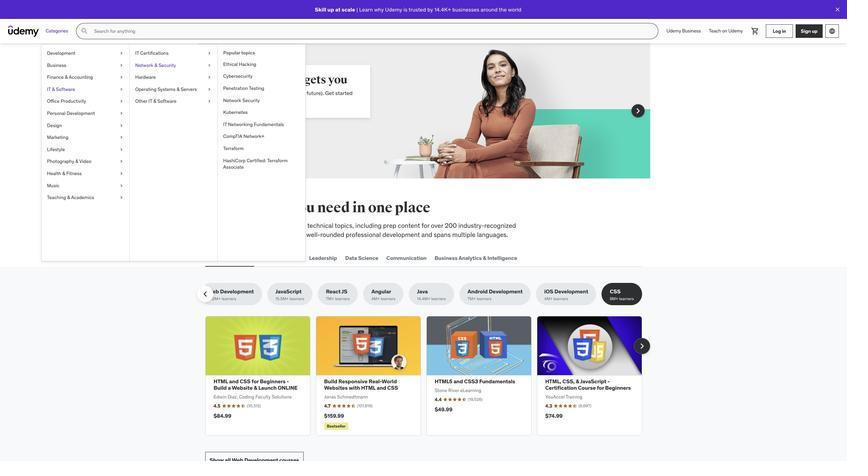 Task type: describe. For each thing, give the bounding box(es) containing it.
industry-
[[459, 222, 485, 230]]

log in
[[773, 28, 787, 34]]

html inside html and css for beginners - build a website & launch online
[[214, 378, 228, 385]]

learning that gets you skills for your present (and your future). get started with us.
[[230, 73, 353, 104]]

with inside learning that gets you skills for your present (and your future). get started with us.
[[230, 97, 240, 104]]

& up hardware
[[155, 62, 157, 68]]

photography & video
[[47, 158, 91, 165]]

development for android development 7m+ learners
[[489, 288, 523, 295]]

next image
[[637, 341, 648, 352]]

udemy image
[[8, 25, 39, 37]]

& right teaching at the left top of page
[[67, 195, 70, 201]]

operating
[[135, 86, 157, 92]]

xsmall image for it certifications
[[207, 50, 212, 57]]

workplace
[[253, 222, 283, 230]]

teaching & academics
[[47, 195, 94, 201]]

professional
[[346, 231, 381, 239]]

development for ios development 4m+ learners
[[555, 288, 589, 295]]

kubernetes
[[223, 109, 248, 115]]

carousel element containing learning that gets you
[[197, 43, 651, 179]]

other it & software link
[[130, 96, 218, 108]]

skill up at scale | learn why udemy is trusted by 14.4k+ businesses around the world
[[315, 6, 522, 13]]

languages.
[[477, 231, 509, 239]]

penetration testing link
[[218, 83, 306, 95]]

html5 and css3 fundamentals
[[435, 378, 516, 385]]

penetration testing
[[223, 85, 264, 91]]

learners inside javascript 15.5m+ learners
[[290, 297, 305, 302]]

network security link
[[218, 95, 306, 107]]

world
[[508, 6, 522, 13]]

it certifications button
[[260, 250, 303, 266]]

& inside 'html, css, & javascript - certification course for beginners'
[[576, 378, 580, 385]]

0 horizontal spatial in
[[353, 199, 366, 217]]

businesses
[[453, 6, 480, 13]]

sign up link
[[796, 24, 823, 38]]

fundamentals inside network & security element
[[254, 121, 284, 127]]

other
[[135, 98, 147, 104]]

teach on udemy link
[[705, 23, 748, 39]]

udemy business
[[667, 28, 701, 34]]

close image
[[835, 6, 842, 13]]

topics
[[241, 50, 255, 56]]

content
[[398, 222, 420, 230]]

business analytics & intelligence
[[435, 255, 518, 261]]

network & security link
[[130, 59, 218, 71]]

4m+ inside angular 4m+ learners
[[372, 297, 380, 302]]

xsmall image for marketing
[[119, 134, 124, 141]]

xsmall image for operating systems & servers
[[207, 86, 212, 93]]

business analytics & intelligence button
[[434, 250, 519, 266]]

learners inside android development 7m+ learners
[[477, 297, 492, 302]]

1 horizontal spatial the
[[499, 6, 507, 13]]

(and
[[283, 90, 294, 96]]

launch
[[258, 385, 277, 392]]

build responsive real-world websites with html and css
[[324, 378, 398, 392]]

css3
[[464, 378, 478, 385]]

development down categories dropdown button on the top left
[[47, 50, 75, 56]]

html, css, & javascript - certification course for beginners link
[[546, 378, 631, 392]]

analytics
[[459, 255, 482, 261]]

beginners inside html and css for beginners - build a website & launch online
[[260, 378, 286, 385]]

it networking fundamentals link
[[218, 119, 306, 131]]

1 horizontal spatial security
[[243, 97, 260, 103]]

present
[[263, 90, 282, 96]]

javascript inside javascript 15.5m+ learners
[[276, 288, 302, 295]]

9m+
[[610, 297, 619, 302]]

xsmall image for health & fitness
[[119, 171, 124, 177]]

lifestyle
[[47, 146, 65, 153]]

science
[[358, 255, 379, 261]]

sign up
[[801, 28, 818, 34]]

angular 4m+ learners
[[372, 288, 396, 302]]

learners inside the css 9m+ learners
[[620, 297, 634, 302]]

spans
[[434, 231, 451, 239]]

skills inside covering critical workplace skills to technical topics, including prep content for over 200 industry-recognized certifications, our catalog supports well-rounded professional development and spans multiple languages.
[[284, 222, 299, 230]]

0 horizontal spatial the
[[228, 199, 249, 217]]

future).
[[307, 90, 324, 96]]

next image
[[633, 106, 644, 116]]

categories
[[46, 28, 68, 34]]

our
[[246, 231, 255, 239]]

associate
[[223, 164, 244, 170]]

css inside the css 9m+ learners
[[610, 288, 621, 295]]

accounting
[[69, 74, 93, 80]]

css inside html and css for beginners - build a website & launch online
[[240, 378, 251, 385]]

0 horizontal spatial security
[[159, 62, 176, 68]]

build inside html and css for beginners - build a website & launch online
[[214, 385, 227, 392]]

supports
[[279, 231, 305, 239]]

rounded
[[321, 231, 344, 239]]

learners inside java 14.4m+ learners
[[432, 297, 446, 302]]

& inside html and css for beginners - build a website & launch online
[[254, 385, 257, 392]]

recognized
[[485, 222, 516, 230]]

hardware link
[[130, 71, 218, 84]]

xsmall image for it & software
[[119, 86, 124, 93]]

udemy inside teach on udemy "link"
[[729, 28, 743, 34]]

android development 7m+ learners
[[468, 288, 523, 302]]

network+
[[244, 133, 265, 140]]

xsmall image for photography & video
[[119, 158, 124, 165]]

popular
[[223, 50, 240, 56]]

udemy inside udemy business link
[[667, 28, 682, 34]]

xsmall image for personal development
[[119, 110, 124, 117]]

learners inside react js 7m+ learners
[[335, 297, 350, 302]]

business for business analytics & intelligence
[[435, 255, 458, 261]]

& left video
[[75, 158, 78, 165]]

data
[[345, 255, 357, 261]]

it & software link
[[42, 84, 130, 96]]

& right other
[[153, 98, 156, 104]]

carousel element containing html and css for beginners - build a website & launch online
[[205, 316, 651, 436]]

development for web development 12.2m+ learners
[[220, 288, 254, 295]]

teach on udemy
[[709, 28, 743, 34]]

certifications inside button
[[267, 255, 301, 261]]

xsmall image for development
[[119, 50, 124, 57]]

certification
[[546, 385, 577, 392]]

covering critical workplace skills to technical topics, including prep content for over 200 industry-recognized certifications, our catalog supports well-rounded professional development and spans multiple languages.
[[205, 222, 516, 239]]

is
[[404, 6, 408, 13]]

teaching & academics link
[[42, 192, 130, 204]]

scale
[[342, 6, 355, 13]]

14.4k+
[[435, 6, 451, 13]]

udemy business link
[[663, 23, 705, 39]]

it for it certifications link
[[135, 50, 139, 56]]

up for skill
[[328, 6, 334, 13]]

0 vertical spatial skills
[[252, 199, 288, 217]]

development for personal development
[[67, 110, 95, 116]]

topic filters element
[[197, 283, 642, 306]]

sign
[[801, 28, 811, 34]]

skills
[[230, 90, 242, 96]]

lifestyle link
[[42, 144, 130, 156]]

health
[[47, 171, 61, 177]]

html inside build responsive real-world websites with html and css
[[361, 385, 376, 392]]

and inside covering critical workplace skills to technical topics, including prep content for over 200 industry-recognized certifications, our catalog supports well-rounded professional development and spans multiple languages.
[[422, 231, 433, 239]]

business for business
[[47, 62, 66, 68]]

business inside udemy business link
[[683, 28, 701, 34]]

- inside html and css for beginners - build a website & launch online
[[287, 378, 289, 385]]

course
[[578, 385, 596, 392]]

trusted
[[409, 6, 426, 13]]

ios development 4m+ learners
[[545, 288, 589, 302]]

up for sign
[[812, 28, 818, 34]]

marketing link
[[42, 132, 130, 144]]

learn
[[359, 6, 373, 13]]

a
[[228, 385, 231, 392]]

& right health
[[62, 171, 65, 177]]

0 horizontal spatial udemy
[[385, 6, 402, 13]]

choose a language image
[[829, 28, 836, 35]]

xsmall image for teaching & academics
[[119, 195, 124, 201]]



Task type: locate. For each thing, give the bounding box(es) containing it.
it inside the other it & software link
[[149, 98, 152, 104]]

html left website
[[214, 378, 228, 385]]

14.4m+
[[417, 297, 431, 302]]

to
[[300, 222, 306, 230]]

0 vertical spatial it certifications
[[135, 50, 169, 56]]

0 vertical spatial security
[[159, 62, 176, 68]]

development inside android development 7m+ learners
[[489, 288, 523, 295]]

0 vertical spatial with
[[230, 97, 240, 104]]

and inside build responsive real-world websites with html and css
[[377, 385, 386, 392]]

personal development link
[[42, 108, 130, 120]]

xsmall image for hardware
[[207, 74, 212, 81]]

security
[[159, 62, 176, 68], [243, 97, 260, 103]]

-
[[287, 378, 289, 385], [608, 378, 610, 385]]

2 horizontal spatial css
[[610, 288, 621, 295]]

office productivity
[[47, 98, 86, 104]]

7m+ for android development
[[468, 297, 476, 302]]

in right log
[[783, 28, 787, 34]]

finance
[[47, 74, 64, 80]]

0 horizontal spatial you
[[291, 199, 315, 217]]

0 horizontal spatial it certifications
[[135, 50, 169, 56]]

0 horizontal spatial fundamentals
[[254, 121, 284, 127]]

terraform down comptia
[[223, 145, 244, 152]]

8 learners from the left
[[620, 297, 634, 302]]

comptia network+ link
[[218, 131, 306, 143]]

7m+ for react js
[[326, 297, 334, 302]]

it certifications link
[[130, 47, 218, 59]]

html, css, & javascript - certification course for beginners
[[546, 378, 631, 392]]

network & security element
[[218, 45, 306, 261]]

java 14.4m+ learners
[[417, 288, 446, 302]]

1 - from the left
[[287, 378, 289, 385]]

that
[[280, 73, 302, 87]]

it down catalog
[[261, 255, 266, 261]]

0 horizontal spatial network
[[135, 62, 153, 68]]

1 vertical spatial in
[[353, 199, 366, 217]]

build left responsive at the left of page
[[324, 378, 338, 385]]

html,
[[546, 378, 562, 385]]

xsmall image for other it & software
[[207, 98, 212, 105]]

business up finance
[[47, 62, 66, 68]]

1 horizontal spatial it certifications
[[261, 255, 301, 261]]

1 vertical spatial carousel element
[[205, 316, 651, 436]]

fundamentals down kubernetes link
[[254, 121, 284, 127]]

4m+ down ios
[[545, 297, 553, 302]]

security down it certifications link
[[159, 62, 176, 68]]

catalog
[[257, 231, 278, 239]]

terraform link
[[218, 143, 306, 155]]

prep
[[383, 222, 397, 230]]

5 learners from the left
[[432, 297, 446, 302]]

xsmall image inside music 'link'
[[119, 183, 124, 189]]

1 vertical spatial network
[[223, 97, 241, 103]]

it
[[135, 50, 139, 56], [47, 86, 51, 92], [149, 98, 152, 104], [223, 121, 227, 127], [261, 255, 266, 261]]

css
[[610, 288, 621, 295], [240, 378, 251, 385], [388, 385, 398, 392]]

web inside the web development 12.2m+ learners
[[208, 288, 219, 295]]

1 horizontal spatial software
[[158, 98, 177, 104]]

for right course
[[597, 385, 604, 392]]

beginners right course
[[606, 385, 631, 392]]

development inside button
[[219, 255, 253, 261]]

0 horizontal spatial css
[[240, 378, 251, 385]]

1 vertical spatial business
[[47, 62, 66, 68]]

you inside learning that gets you skills for your present (and your future). get started with us.
[[328, 73, 348, 87]]

it & software
[[47, 86, 75, 92]]

javascript inside 'html, css, & javascript - certification course for beginners'
[[581, 378, 607, 385]]

xsmall image inside design link
[[119, 122, 124, 129]]

1 horizontal spatial fundamentals
[[480, 378, 516, 385]]

js
[[342, 288, 348, 295]]

4m+
[[372, 297, 380, 302], [545, 297, 553, 302]]

xsmall image inside hardware link
[[207, 74, 212, 81]]

your right (and
[[295, 90, 305, 96]]

you up to on the top
[[291, 199, 315, 217]]

css right a
[[240, 378, 251, 385]]

learners inside angular 4m+ learners
[[381, 297, 396, 302]]

1 vertical spatial the
[[228, 199, 249, 217]]

1 learners from the left
[[222, 297, 237, 302]]

0 horizontal spatial up
[[328, 6, 334, 13]]

learners inside the web development 12.2m+ learners
[[222, 297, 237, 302]]

0 vertical spatial in
[[783, 28, 787, 34]]

0 vertical spatial fundamentals
[[254, 121, 284, 127]]

0 vertical spatial terraform
[[223, 145, 244, 152]]

certifications up network & security
[[140, 50, 169, 56]]

why
[[374, 6, 384, 13]]

& up office
[[52, 86, 55, 92]]

photography
[[47, 158, 74, 165]]

it right other
[[149, 98, 152, 104]]

network
[[135, 62, 153, 68], [223, 97, 241, 103]]

7m+ inside android development 7m+ learners
[[468, 297, 476, 302]]

1 horizontal spatial network
[[223, 97, 241, 103]]

javascript 15.5m+ learners
[[276, 288, 305, 302]]

xsmall image inside finance & accounting link
[[119, 74, 124, 81]]

1 horizontal spatial in
[[783, 28, 787, 34]]

network security
[[223, 97, 260, 103]]

development right android
[[489, 288, 523, 295]]

web up "12.2m+"
[[208, 288, 219, 295]]

0 vertical spatial carousel element
[[197, 43, 651, 179]]

1 vertical spatial security
[[243, 97, 260, 103]]

network down skills
[[223, 97, 241, 103]]

0 horizontal spatial certifications
[[140, 50, 169, 56]]

certifications down supports
[[267, 255, 301, 261]]

3 learners from the left
[[335, 297, 350, 302]]

for inside covering critical workplace skills to technical topics, including prep content for over 200 industry-recognized certifications, our catalog supports well-rounded professional development and spans multiple languages.
[[422, 222, 430, 230]]

2 7m+ from the left
[[468, 297, 476, 302]]

react
[[326, 288, 341, 295]]

all the skills you need in one place
[[205, 199, 431, 217]]

beginners inside 'html, css, & javascript - certification course for beginners'
[[606, 385, 631, 392]]

0 vertical spatial javascript
[[276, 288, 302, 295]]

xsmall image inside the "marketing" link
[[119, 134, 124, 141]]

0 vertical spatial certifications
[[140, 50, 169, 56]]

networking
[[228, 121, 253, 127]]

categories button
[[42, 23, 72, 39]]

productivity
[[61, 98, 86, 104]]

office
[[47, 98, 60, 104]]

for inside learning that gets you skills for your present (and your future). get started with us.
[[244, 90, 250, 96]]

xsmall image inside development link
[[119, 50, 124, 57]]

css right real-
[[388, 385, 398, 392]]

1 horizontal spatial 7m+
[[468, 297, 476, 302]]

xsmall image inside the "business" link
[[119, 62, 124, 69]]

1 horizontal spatial -
[[608, 378, 610, 385]]

development inside ios development 4m+ learners
[[555, 288, 589, 295]]

music link
[[42, 180, 130, 192]]

one
[[368, 199, 393, 217]]

submit search image
[[81, 27, 89, 35]]

css,
[[563, 378, 575, 385]]

7m+ inside react js 7m+ learners
[[326, 297, 334, 302]]

xsmall image for lifestyle
[[119, 146, 124, 153]]

15.5m+
[[276, 297, 289, 302]]

200
[[445, 222, 457, 230]]

in
[[783, 28, 787, 34], [353, 199, 366, 217]]

kubernetes link
[[218, 107, 306, 119]]

0 vertical spatial web
[[207, 255, 218, 261]]

business left teach
[[683, 28, 701, 34]]

4m+ inside ios development 4m+ learners
[[545, 297, 553, 302]]

xsmall image for finance & accounting
[[119, 74, 124, 81]]

react js 7m+ learners
[[326, 288, 350, 302]]

javascript right css,
[[581, 378, 607, 385]]

development down certifications,
[[219, 255, 253, 261]]

javascript up 15.5m+
[[276, 288, 302, 295]]

development up "12.2m+"
[[220, 288, 254, 295]]

security down testing
[[243, 97, 260, 103]]

build inside build responsive real-world websites with html and css
[[324, 378, 338, 385]]

software up the "office productivity"
[[56, 86, 75, 92]]

the up critical
[[228, 199, 249, 217]]

terraform inside hashicorp certified: terraform associate
[[267, 158, 288, 164]]

1 horizontal spatial html
[[361, 385, 376, 392]]

previous image
[[200, 289, 211, 300]]

for inside 'html, css, & javascript - certification course for beginners'
[[597, 385, 604, 392]]

health & fitness
[[47, 171, 82, 177]]

1 vertical spatial it certifications
[[261, 255, 301, 261]]

2 learners from the left
[[290, 297, 305, 302]]

it inside it networking fundamentals link
[[223, 121, 227, 127]]

7m+ down android
[[468, 297, 476, 302]]

0 vertical spatial business
[[683, 28, 701, 34]]

0 horizontal spatial beginners
[[260, 378, 286, 385]]

4m+ down angular
[[372, 297, 380, 302]]

beginners
[[260, 378, 286, 385], [606, 385, 631, 392]]

0 horizontal spatial 7m+
[[326, 297, 334, 302]]

up left at
[[328, 6, 334, 13]]

html left world at the left bottom
[[361, 385, 376, 392]]

0 horizontal spatial with
[[230, 97, 240, 104]]

0 vertical spatial up
[[328, 6, 334, 13]]

network & security
[[135, 62, 176, 68]]

with right websites
[[349, 385, 360, 392]]

it up office
[[47, 86, 51, 92]]

1 horizontal spatial terraform
[[267, 158, 288, 164]]

fundamentals right css3
[[480, 378, 516, 385]]

&
[[155, 62, 157, 68], [65, 74, 68, 80], [52, 86, 55, 92], [177, 86, 180, 92], [153, 98, 156, 104], [75, 158, 78, 165], [62, 171, 65, 177], [67, 195, 70, 201], [483, 255, 487, 261], [576, 378, 580, 385], [254, 385, 257, 392]]

1 vertical spatial with
[[349, 385, 360, 392]]

1 horizontal spatial up
[[812, 28, 818, 34]]

1 horizontal spatial udemy
[[667, 28, 682, 34]]

0 horizontal spatial build
[[214, 385, 227, 392]]

technical
[[307, 222, 334, 230]]

communication button
[[385, 250, 428, 266]]

development inside the web development 12.2m+ learners
[[220, 288, 254, 295]]

xsmall image inside it certifications link
[[207, 50, 212, 57]]

xsmall image inside office productivity link
[[119, 98, 124, 105]]

2 vertical spatial business
[[435, 255, 458, 261]]

1 vertical spatial certifications
[[267, 255, 301, 261]]

css up "9m+"
[[610, 288, 621, 295]]

it inside it certifications button
[[261, 255, 266, 261]]

log
[[773, 28, 782, 34]]

development right ios
[[555, 288, 589, 295]]

well-
[[306, 231, 321, 239]]

development
[[383, 231, 420, 239]]

xsmall image inside it & software link
[[119, 86, 124, 93]]

0 horizontal spatial your
[[252, 90, 262, 96]]

it for it networking fundamentals link
[[223, 121, 227, 127]]

it certifications inside button
[[261, 255, 301, 261]]

xsmall image inside operating systems & servers link
[[207, 86, 212, 93]]

1 4m+ from the left
[[372, 297, 380, 302]]

xsmall image inside lifestyle link
[[119, 146, 124, 153]]

Search for anything text field
[[93, 25, 650, 37]]

xsmall image for music
[[119, 183, 124, 189]]

intelligence
[[488, 255, 518, 261]]

- inside 'html, css, & javascript - certification course for beginners'
[[608, 378, 610, 385]]

1 7m+ from the left
[[326, 297, 334, 302]]

development for web development
[[219, 255, 253, 261]]

skills up workplace
[[252, 199, 288, 217]]

teaching
[[47, 195, 66, 201]]

for right a
[[252, 378, 259, 385]]

network inside network security link
[[223, 97, 241, 103]]

xsmall image inside the other it & software link
[[207, 98, 212, 105]]

for left over
[[422, 222, 430, 230]]

2 horizontal spatial business
[[683, 28, 701, 34]]

html5
[[435, 378, 453, 385]]

servers
[[181, 86, 197, 92]]

1 horizontal spatial certifications
[[267, 255, 301, 261]]

network for network & security
[[135, 62, 153, 68]]

for
[[244, 90, 250, 96], [422, 222, 430, 230], [252, 378, 259, 385], [597, 385, 604, 392]]

it up network & security
[[135, 50, 139, 56]]

0 horizontal spatial 4m+
[[372, 297, 380, 302]]

1 horizontal spatial javascript
[[581, 378, 607, 385]]

it networking fundamentals
[[223, 121, 284, 127]]

operating systems & servers
[[135, 86, 197, 92]]

6 learners from the left
[[477, 297, 492, 302]]

you up started
[[328, 73, 348, 87]]

music
[[47, 183, 59, 189]]

7m+
[[326, 297, 334, 302], [468, 297, 476, 302]]

it certifications down supports
[[261, 255, 301, 261]]

network inside network & security link
[[135, 62, 153, 68]]

network up hardware
[[135, 62, 153, 68]]

it for it & software link
[[47, 86, 51, 92]]

& left launch
[[254, 385, 257, 392]]

1 your from the left
[[252, 90, 262, 96]]

with down skills
[[230, 97, 240, 104]]

build left a
[[214, 385, 227, 392]]

xsmall image inside network & security link
[[207, 62, 212, 69]]

12.2m+
[[208, 297, 221, 302]]

xsmall image inside health & fitness link
[[119, 171, 124, 177]]

software down the systems
[[158, 98, 177, 104]]

it certifications
[[135, 50, 169, 56], [261, 255, 301, 261]]

- right course
[[608, 378, 610, 385]]

your down the learning
[[252, 90, 262, 96]]

& inside 'button'
[[483, 255, 487, 261]]

xsmall image for office productivity
[[119, 98, 124, 105]]

0 horizontal spatial terraform
[[223, 145, 244, 152]]

web inside button
[[207, 255, 218, 261]]

2 - from the left
[[608, 378, 610, 385]]

ethical hacking
[[223, 61, 256, 67]]

need
[[318, 199, 350, 217]]

7 learners from the left
[[554, 297, 569, 302]]

0 vertical spatial the
[[499, 6, 507, 13]]

business inside business analytics & intelligence 'button'
[[435, 255, 458, 261]]

xsmall image inside personal development link
[[119, 110, 124, 117]]

get
[[325, 90, 334, 96]]

1 horizontal spatial your
[[295, 90, 305, 96]]

it inside it & software link
[[47, 86, 51, 92]]

1 horizontal spatial css
[[388, 385, 398, 392]]

1 vertical spatial fundamentals
[[480, 378, 516, 385]]

0 horizontal spatial -
[[287, 378, 289, 385]]

xsmall image
[[119, 50, 124, 57], [119, 62, 124, 69], [119, 98, 124, 105], [207, 98, 212, 105], [119, 122, 124, 129], [119, 134, 124, 141], [119, 195, 124, 201]]

xsmall image inside teaching & academics link
[[119, 195, 124, 201]]

& left servers
[[177, 86, 180, 92]]

0 horizontal spatial software
[[56, 86, 75, 92]]

in up the "including"
[[353, 199, 366, 217]]

penetration
[[223, 85, 248, 91]]

1 vertical spatial web
[[208, 288, 219, 295]]

0 horizontal spatial business
[[47, 62, 66, 68]]

carousel element
[[197, 43, 651, 179], [205, 316, 651, 436]]

shopping cart with 0 items image
[[752, 27, 760, 35]]

it up comptia
[[223, 121, 227, 127]]

1 vertical spatial terraform
[[267, 158, 288, 164]]

web for web development
[[207, 255, 218, 261]]

1 vertical spatial skills
[[284, 222, 299, 230]]

0 vertical spatial network
[[135, 62, 153, 68]]

skills up supports
[[284, 222, 299, 230]]

terraform down terraform link
[[267, 158, 288, 164]]

2 horizontal spatial udemy
[[729, 28, 743, 34]]

xsmall image for business
[[119, 62, 124, 69]]

web for web development 12.2m+ learners
[[208, 288, 219, 295]]

css inside build responsive real-world websites with html and css
[[388, 385, 398, 392]]

0 vertical spatial you
[[328, 73, 348, 87]]

real-
[[369, 378, 382, 385]]

1 vertical spatial up
[[812, 28, 818, 34]]

1 horizontal spatial you
[[328, 73, 348, 87]]

other it & software
[[135, 98, 177, 104]]

development down office productivity link
[[67, 110, 95, 116]]

photography & video link
[[42, 156, 130, 168]]

and
[[422, 231, 433, 239], [229, 378, 239, 385], [454, 378, 463, 385], [377, 385, 386, 392]]

up right sign on the top right
[[812, 28, 818, 34]]

design
[[47, 122, 62, 128]]

development
[[47, 50, 75, 56], [67, 110, 95, 116], [219, 255, 253, 261], [220, 288, 254, 295], [489, 288, 523, 295], [555, 288, 589, 295]]

personal development
[[47, 110, 95, 116]]

7m+ down react
[[326, 297, 334, 302]]

and inside html and css for beginners - build a website & launch online
[[229, 378, 239, 385]]

testing
[[249, 85, 264, 91]]

the left world
[[499, 6, 507, 13]]

hardware
[[135, 74, 156, 80]]

2 your from the left
[[295, 90, 305, 96]]

0 vertical spatial software
[[56, 86, 75, 92]]

you for skills
[[291, 199, 315, 217]]

web down certifications,
[[207, 255, 218, 261]]

1 vertical spatial software
[[158, 98, 177, 104]]

for up us.
[[244, 90, 250, 96]]

1 horizontal spatial build
[[324, 378, 338, 385]]

beginners right website
[[260, 378, 286, 385]]

1 horizontal spatial 4m+
[[545, 297, 553, 302]]

xsmall image for network & security
[[207, 62, 212, 69]]

1 vertical spatial javascript
[[581, 378, 607, 385]]

4 learners from the left
[[381, 297, 396, 302]]

1 vertical spatial you
[[291, 199, 315, 217]]

xsmall image inside photography & video link
[[119, 158, 124, 165]]

it inside it certifications link
[[135, 50, 139, 56]]

& right finance
[[65, 74, 68, 80]]

- right launch
[[287, 378, 289, 385]]

you for gets
[[328, 73, 348, 87]]

2 4m+ from the left
[[545, 297, 553, 302]]

by
[[428, 6, 433, 13]]

xsmall image for design
[[119, 122, 124, 129]]

communication
[[387, 255, 427, 261]]

it certifications up network & security
[[135, 50, 169, 56]]

0 horizontal spatial html
[[214, 378, 228, 385]]

for inside html and css for beginners - build a website & launch online
[[252, 378, 259, 385]]

xsmall image
[[207, 50, 212, 57], [207, 62, 212, 69], [119, 74, 124, 81], [207, 74, 212, 81], [119, 86, 124, 93], [207, 86, 212, 93], [119, 110, 124, 117], [119, 146, 124, 153], [119, 158, 124, 165], [119, 171, 124, 177], [119, 183, 124, 189]]

with inside build responsive real-world websites with html and css
[[349, 385, 360, 392]]

& right css,
[[576, 378, 580, 385]]

network for network security
[[223, 97, 241, 103]]

web
[[207, 255, 218, 261], [208, 288, 219, 295]]

& right analytics at bottom
[[483, 255, 487, 261]]

learners inside ios development 4m+ learners
[[554, 297, 569, 302]]

java
[[417, 288, 428, 295]]

1 horizontal spatial beginners
[[606, 385, 631, 392]]

1 horizontal spatial with
[[349, 385, 360, 392]]

web development
[[207, 255, 253, 261]]

0 horizontal spatial javascript
[[276, 288, 302, 295]]

popular topics
[[223, 50, 255, 56]]

1 horizontal spatial business
[[435, 255, 458, 261]]

business down spans
[[435, 255, 458, 261]]



Task type: vqa. For each thing, say whether or not it's contained in the screenshot.
Network Security's 'network'
yes



